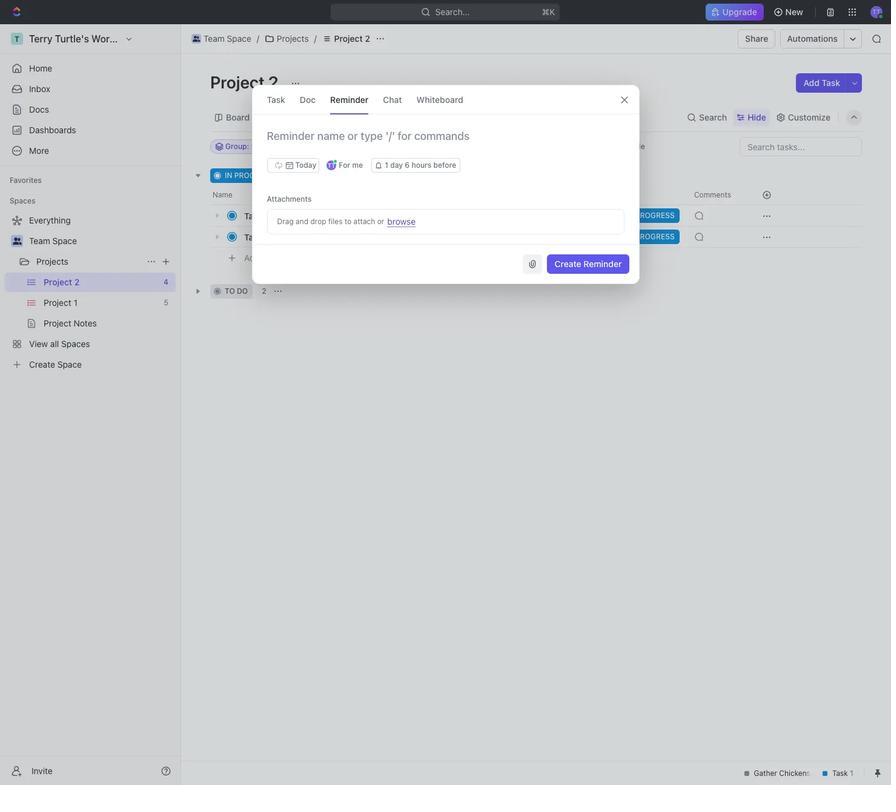Task type: describe. For each thing, give the bounding box(es) containing it.
do
[[237, 287, 248, 296]]

0 vertical spatial user group image
[[193, 36, 200, 42]]

table
[[368, 112, 389, 122]]

team space inside tree
[[29, 236, 77, 246]]

automations
[[788, 33, 838, 44]]

gantt
[[412, 112, 434, 122]]

files
[[329, 217, 343, 226]]

1 / from the left
[[257, 33, 259, 44]]

add task for rightmost the "add task" button
[[804, 78, 841, 88]]

hide inside dropdown button
[[748, 112, 767, 122]]

spaces
[[10, 196, 35, 205]]

customize
[[788, 112, 831, 122]]

0 horizontal spatial add task button
[[239, 251, 285, 265]]

0 vertical spatial space
[[227, 33, 251, 44]]

task down task 1 at the top
[[244, 232, 263, 242]]

drag
[[277, 217, 294, 226]]

add for rightmost the "add task" button
[[804, 78, 820, 88]]

attach
[[354, 217, 375, 226]]

⌘k
[[542, 7, 556, 17]]

Search tasks... text field
[[741, 138, 862, 156]]

day
[[390, 161, 403, 170]]

me
[[352, 161, 363, 170]]

inbox link
[[5, 79, 176, 99]]

task button
[[267, 85, 285, 114]]

reminder button
[[330, 85, 369, 114]]

0 horizontal spatial to
[[225, 287, 235, 296]]

hide button
[[624, 139, 650, 154]]

0 horizontal spatial project 2
[[210, 72, 282, 92]]

2 / from the left
[[314, 33, 317, 44]]

calendar link
[[307, 109, 345, 126]]

1 horizontal spatial add task
[[326, 171, 358, 180]]

upgrade
[[723, 7, 758, 17]]

Reminder na﻿me or type '/' for commands text field
[[252, 129, 639, 158]]

1 left drag
[[265, 211, 269, 221]]

list link
[[270, 109, 287, 126]]

home
[[29, 63, 52, 73]]

whiteboard button
[[417, 85, 464, 114]]

space inside sidebar navigation
[[52, 236, 77, 246]]

share
[[746, 33, 769, 44]]

task up task 2
[[244, 211, 263, 221]]

6
[[405, 161, 410, 170]]

chat button
[[383, 85, 402, 114]]

1 inside dropdown button
[[385, 161, 388, 170]]

for me
[[339, 161, 363, 170]]

in
[[225, 171, 232, 180]]

add for leftmost the "add task" button
[[244, 253, 260, 263]]

0 horizontal spatial reminder
[[330, 94, 369, 105]]

hide button
[[733, 109, 770, 126]]

task up customize
[[822, 78, 841, 88]]

to inside drag and drop files to attach or browse
[[345, 217, 352, 226]]

tt
[[328, 162, 336, 169]]

today button
[[267, 158, 320, 173]]

customize button
[[773, 109, 835, 126]]

search...
[[436, 7, 470, 17]]

create reminder button
[[548, 255, 629, 274]]

create
[[555, 259, 582, 269]]

task down task 2
[[262, 253, 280, 263]]

upgrade link
[[706, 4, 764, 21]]

1 day 6 hours before
[[385, 161, 457, 170]]



Task type: locate. For each thing, give the bounding box(es) containing it.
new
[[786, 7, 804, 17]]

add down tt
[[326, 171, 340, 180]]

drop
[[311, 217, 326, 226]]

table link
[[365, 109, 389, 126]]

2 horizontal spatial add task
[[804, 78, 841, 88]]

0 horizontal spatial project
[[210, 72, 265, 92]]

1 horizontal spatial hide
[[748, 112, 767, 122]]

1 left day
[[385, 161, 388, 170]]

automations button
[[782, 30, 844, 48]]

1 horizontal spatial add
[[326, 171, 340, 180]]

0 horizontal spatial space
[[52, 236, 77, 246]]

favorites button
[[5, 173, 47, 188]]

team space
[[204, 33, 251, 44], [29, 236, 77, 246]]

calendar
[[309, 112, 345, 122]]

doc
[[300, 94, 316, 105]]

1 horizontal spatial project 2
[[334, 33, 370, 44]]

gantt link
[[409, 109, 434, 126]]

add task up customize
[[804, 78, 841, 88]]

0 horizontal spatial team space link
[[29, 232, 173, 251]]

add task button
[[797, 73, 848, 93], [311, 168, 363, 183], [239, 251, 285, 265]]

whiteboard
[[417, 94, 464, 105]]

2 vertical spatial add task
[[244, 253, 280, 263]]

0 vertical spatial add
[[804, 78, 820, 88]]

2
[[365, 33, 370, 44], [268, 72, 279, 92], [288, 171, 292, 180], [265, 232, 270, 242], [262, 287, 266, 296]]

0 horizontal spatial team
[[29, 236, 50, 246]]

1 vertical spatial team space
[[29, 236, 77, 246]]

share button
[[738, 29, 776, 48]]

board link
[[224, 109, 250, 126]]

space
[[227, 33, 251, 44], [52, 236, 77, 246]]

invite
[[32, 766, 53, 776]]

0 vertical spatial reminder
[[330, 94, 369, 105]]

1 vertical spatial 1 button
[[272, 231, 289, 243]]

create reminder
[[555, 259, 622, 269]]

task down for me
[[342, 171, 358, 180]]

0 vertical spatial to
[[345, 217, 352, 226]]

list
[[272, 112, 287, 122]]

add task down for
[[326, 171, 358, 180]]

0 vertical spatial projects
[[277, 33, 309, 44]]

hide
[[748, 112, 767, 122], [629, 142, 645, 151]]

0 vertical spatial 1 button
[[271, 210, 288, 222]]

1 vertical spatial space
[[52, 236, 77, 246]]

today
[[295, 161, 316, 170]]

0 vertical spatial projects link
[[262, 32, 312, 46]]

2 horizontal spatial add task button
[[797, 73, 848, 93]]

add down task 2
[[244, 253, 260, 263]]

1 horizontal spatial projects
[[277, 33, 309, 44]]

projects link
[[262, 32, 312, 46], [36, 252, 142, 272]]

1 horizontal spatial add task button
[[311, 168, 363, 183]]

0 vertical spatial team space link
[[188, 32, 254, 46]]

1 day 6 hours before button
[[372, 158, 461, 173]]

or
[[377, 217, 385, 226]]

0 vertical spatial hide
[[748, 112, 767, 122]]

add task down task 2
[[244, 253, 280, 263]]

0 horizontal spatial projects
[[36, 256, 68, 267]]

add up customize
[[804, 78, 820, 88]]

0 horizontal spatial hide
[[629, 142, 645, 151]]

0 vertical spatial add task
[[804, 78, 841, 88]]

1 vertical spatial team
[[29, 236, 50, 246]]

task 1
[[244, 211, 269, 221]]

0 horizontal spatial add task
[[244, 253, 280, 263]]

1 vertical spatial add task button
[[311, 168, 363, 183]]

doc button
[[300, 85, 316, 114]]

2 vertical spatial add task button
[[239, 251, 285, 265]]

1 horizontal spatial team space
[[204, 33, 251, 44]]

project 2 link
[[319, 32, 373, 46]]

task
[[822, 78, 841, 88], [267, 94, 285, 105], [342, 171, 358, 180], [244, 211, 263, 221], [244, 232, 263, 242], [262, 253, 280, 263]]

1 horizontal spatial space
[[227, 33, 251, 44]]

reminder
[[330, 94, 369, 105], [584, 259, 622, 269]]

add task for leftmost the "add task" button
[[244, 253, 280, 263]]

team space link
[[188, 32, 254, 46], [29, 232, 173, 251]]

to do
[[225, 287, 248, 296]]

/
[[257, 33, 259, 44], [314, 33, 317, 44]]

task inside dialog
[[267, 94, 285, 105]]

dialog containing task
[[252, 85, 640, 284]]

1 button down attachments
[[271, 210, 288, 222]]

dashboards link
[[5, 121, 176, 140]]

before
[[434, 161, 457, 170]]

new button
[[769, 2, 811, 22]]

favorites
[[10, 176, 42, 185]]

user group image inside sidebar navigation
[[12, 238, 22, 245]]

1 vertical spatial project 2
[[210, 72, 282, 92]]

1 horizontal spatial projects link
[[262, 32, 312, 46]]

1
[[385, 161, 388, 170], [265, 211, 269, 221], [283, 211, 286, 220], [284, 232, 287, 241]]

add
[[804, 78, 820, 88], [326, 171, 340, 180], [244, 253, 260, 263]]

0 horizontal spatial team space
[[29, 236, 77, 246]]

1 horizontal spatial to
[[345, 217, 352, 226]]

1 button for 1
[[271, 210, 288, 222]]

reminder inside button
[[584, 259, 622, 269]]

dashboards
[[29, 125, 76, 135]]

1 vertical spatial team space link
[[29, 232, 173, 251]]

task 2
[[244, 232, 270, 242]]

1 horizontal spatial reminder
[[584, 259, 622, 269]]

1 button
[[271, 210, 288, 222], [272, 231, 289, 243]]

1 vertical spatial user group image
[[12, 238, 22, 245]]

board
[[226, 112, 250, 122]]

browse
[[388, 216, 416, 226]]

docs link
[[5, 100, 176, 119]]

1 button for 2
[[272, 231, 289, 243]]

1 down attachments
[[283, 211, 286, 220]]

to right files
[[345, 217, 352, 226]]

1 button down drag
[[272, 231, 289, 243]]

1 vertical spatial reminder
[[584, 259, 622, 269]]

reminder up the calendar at left top
[[330, 94, 369, 105]]

0 vertical spatial project 2
[[334, 33, 370, 44]]

1 down drag
[[284, 232, 287, 241]]

0 horizontal spatial /
[[257, 33, 259, 44]]

tree inside sidebar navigation
[[5, 211, 176, 375]]

to left 'do'
[[225, 287, 235, 296]]

1 horizontal spatial team
[[204, 33, 225, 44]]

1 vertical spatial add
[[326, 171, 340, 180]]

0 horizontal spatial user group image
[[12, 238, 22, 245]]

1 horizontal spatial project
[[334, 33, 363, 44]]

0 vertical spatial project
[[334, 33, 363, 44]]

project
[[334, 33, 363, 44], [210, 72, 265, 92]]

1 vertical spatial projects link
[[36, 252, 142, 272]]

progress
[[234, 171, 274, 180]]

1 horizontal spatial /
[[314, 33, 317, 44]]

0 horizontal spatial add
[[244, 253, 260, 263]]

1 vertical spatial project
[[210, 72, 265, 92]]

home link
[[5, 59, 176, 78]]

chat
[[383, 94, 402, 105]]

0 horizontal spatial projects link
[[36, 252, 142, 272]]

search
[[699, 112, 727, 122]]

project 2
[[334, 33, 370, 44], [210, 72, 282, 92]]

0 vertical spatial add task button
[[797, 73, 848, 93]]

0 vertical spatial team space
[[204, 33, 251, 44]]

tree containing team space
[[5, 211, 176, 375]]

1 horizontal spatial user group image
[[193, 36, 200, 42]]

tree
[[5, 211, 176, 375]]

hide inside button
[[629, 142, 645, 151]]

docs
[[29, 104, 49, 115]]

in progress
[[225, 171, 274, 180]]

attachments
[[267, 195, 312, 204]]

projects inside sidebar navigation
[[36, 256, 68, 267]]

1 horizontal spatial team space link
[[188, 32, 254, 46]]

team inside sidebar navigation
[[29, 236, 50, 246]]

1 vertical spatial to
[[225, 287, 235, 296]]

inbox
[[29, 84, 50, 94]]

for
[[339, 161, 350, 170]]

task up list
[[267, 94, 285, 105]]

dialog
[[252, 85, 640, 284]]

2 vertical spatial add
[[244, 253, 260, 263]]

1 vertical spatial hide
[[629, 142, 645, 151]]

hours
[[412, 161, 432, 170]]

team
[[204, 33, 225, 44], [29, 236, 50, 246]]

to
[[345, 217, 352, 226], [225, 287, 235, 296]]

add task
[[804, 78, 841, 88], [326, 171, 358, 180], [244, 253, 280, 263]]

reminder right create
[[584, 259, 622, 269]]

user group image
[[193, 36, 200, 42], [12, 238, 22, 245]]

search button
[[684, 109, 731, 126]]

sidebar navigation
[[0, 24, 181, 785]]

1 vertical spatial projects
[[36, 256, 68, 267]]

2 horizontal spatial add
[[804, 78, 820, 88]]

and
[[296, 217, 309, 226]]

0 vertical spatial team
[[204, 33, 225, 44]]

1 vertical spatial add task
[[326, 171, 358, 180]]

projects
[[277, 33, 309, 44], [36, 256, 68, 267]]

drag and drop files to attach or browse
[[277, 216, 416, 226]]



Task type: vqa. For each thing, say whether or not it's contained in the screenshot.
⌘K
yes



